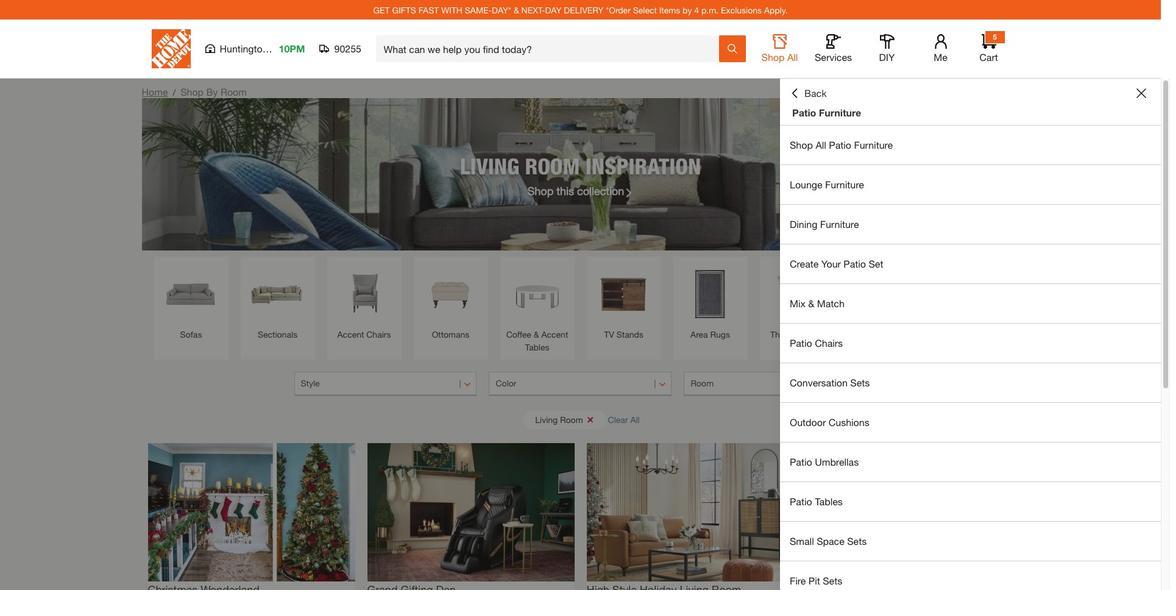 Task type: describe. For each thing, give the bounding box(es) containing it.
accent chairs link
[[333, 263, 395, 341]]

home
[[142, 86, 168, 98]]

tv
[[604, 329, 614, 340]]

coffee & accent tables image
[[506, 263, 568, 325]]

all for shop all
[[788, 51, 798, 63]]

furniture for lounge furniture
[[825, 179, 864, 190]]

huntington
[[220, 43, 268, 54]]

conversation
[[790, 377, 848, 388]]

back
[[805, 87, 827, 99]]

small
[[790, 535, 814, 547]]

patio left set
[[844, 258, 866, 269]]

room up this
[[525, 153, 580, 179]]

menu containing shop all patio furniture
[[780, 126, 1161, 590]]

throw blankets image
[[853, 263, 915, 325]]

me button
[[921, 34, 960, 63]]

outdoor cushions
[[790, 416, 870, 428]]

*order
[[606, 5, 631, 15]]

outdoor cushions link
[[780, 403, 1161, 442]]

cushions
[[829, 416, 870, 428]]

color
[[496, 378, 517, 388]]

1 stretchy image image from the left
[[148, 443, 355, 581]]

collection
[[577, 184, 624, 197]]

the home depot logo image
[[151, 29, 191, 68]]

0 horizontal spatial &
[[514, 5, 519, 15]]

chairs for accent chairs
[[367, 329, 391, 340]]

& for coffee & accent tables
[[534, 329, 539, 340]]

cart 5
[[980, 32, 998, 63]]

living for living room inspiration
[[460, 153, 519, 179]]

home link
[[142, 86, 168, 98]]

sectionals
[[258, 329, 298, 340]]

living for living room
[[535, 414, 558, 425]]

living room
[[535, 414, 583, 425]]

patio tables link
[[780, 482, 1161, 521]]

tables inside coffee & accent tables
[[525, 342, 550, 352]]

throw
[[771, 329, 794, 340]]

room right the by
[[221, 86, 247, 98]]

1 horizontal spatial tables
[[815, 496, 843, 507]]

mix & match link
[[780, 284, 1161, 323]]

room inside button
[[691, 378, 714, 388]]

area rugs image
[[679, 263, 742, 325]]

mix & match
[[790, 297, 845, 309]]

match
[[817, 297, 845, 309]]

clear all
[[608, 414, 640, 425]]

by
[[206, 86, 218, 98]]

sectionals image
[[247, 263, 309, 325]]

furniture for patio furniture
[[819, 107, 862, 118]]

color button
[[489, 372, 672, 396]]

apply.
[[764, 5, 788, 15]]

chairs for patio chairs
[[815, 337, 843, 349]]

shop right / on the left of page
[[181, 86, 204, 98]]

patio furniture
[[793, 107, 862, 118]]

get gifts fast with same-day* & next-day delivery *order select items by 4 p.m. exclusions apply.
[[373, 5, 788, 15]]

patio umbrellas link
[[780, 443, 1161, 482]]

exclusions
[[721, 5, 762, 15]]

back button
[[790, 87, 827, 99]]

lounge furniture
[[790, 179, 864, 190]]

5
[[993, 32, 997, 41]]

items
[[659, 5, 680, 15]]

shop all
[[762, 51, 798, 63]]

conversation sets
[[790, 377, 870, 388]]

shop all patio furniture
[[790, 139, 893, 151]]

feedback link image
[[1154, 206, 1170, 272]]

shop all button
[[761, 34, 800, 63]]

all for clear all
[[631, 414, 640, 425]]

dining
[[790, 218, 818, 230]]

ottomans image
[[420, 263, 482, 325]]

inspiration
[[586, 153, 701, 179]]

outdoor
[[790, 416, 826, 428]]

drawer close image
[[1137, 88, 1147, 98]]

this
[[557, 184, 574, 197]]

create your patio set
[[790, 258, 884, 269]]

patio umbrellas
[[790, 456, 859, 468]]

style
[[301, 378, 320, 388]]

living room button
[[523, 411, 606, 429]]

coffee & accent tables link
[[506, 263, 568, 354]]

same-
[[465, 5, 492, 15]]

coffee & accent tables
[[506, 329, 568, 352]]

patio for patio chairs
[[790, 337, 812, 349]]

conversation sets link
[[780, 363, 1161, 402]]

area
[[691, 329, 708, 340]]

get
[[373, 5, 390, 15]]

patio for patio tables
[[790, 496, 812, 507]]

me
[[934, 51, 948, 63]]

create
[[790, 258, 819, 269]]

10pm
[[279, 43, 305, 54]]

patio chairs
[[790, 337, 843, 349]]

90255 button
[[320, 43, 362, 55]]

create your patio set link
[[780, 244, 1161, 283]]



Task type: locate. For each thing, give the bounding box(es) containing it.
all down patio furniture
[[816, 139, 827, 151]]

furniture right "lounge"
[[825, 179, 864, 190]]

90255
[[334, 43, 361, 54]]

sets right space
[[848, 535, 867, 547]]

patio
[[793, 107, 817, 118], [829, 139, 852, 151], [844, 258, 866, 269], [790, 337, 812, 349], [790, 456, 812, 468], [790, 496, 812, 507]]

1 vertical spatial tables
[[815, 496, 843, 507]]

all
[[788, 51, 798, 63], [816, 139, 827, 151], [631, 414, 640, 425]]

accent chairs image
[[333, 263, 395, 325]]

shop this collection link
[[528, 183, 634, 199]]

patio chairs link
[[780, 324, 1161, 363]]

patio left umbrellas
[[790, 456, 812, 468]]

area rugs link
[[679, 263, 742, 341]]

stretchy image image
[[148, 443, 355, 581], [367, 443, 575, 581], [587, 443, 794, 581], [806, 443, 1014, 581]]

throw pillows image
[[766, 263, 828, 325]]

2 stretchy image image from the left
[[367, 443, 575, 581]]

accent chairs
[[337, 329, 391, 340]]

sets right pit
[[823, 575, 843, 586]]

all right the clear
[[631, 414, 640, 425]]

1 vertical spatial sets
[[848, 535, 867, 547]]

accent inside coffee & accent tables
[[542, 329, 568, 340]]

stands
[[617, 329, 644, 340]]

patio for patio umbrellas
[[790, 456, 812, 468]]

patio up small
[[790, 496, 812, 507]]

day
[[545, 5, 562, 15]]

& for mix & match
[[808, 297, 815, 309]]

room down color button
[[560, 414, 583, 425]]

shop inside button
[[762, 51, 785, 63]]

shop down apply.
[[762, 51, 785, 63]]

day*
[[492, 5, 511, 15]]

home / shop by room
[[142, 86, 247, 98]]

tv stands
[[604, 329, 644, 340]]

&
[[514, 5, 519, 15], [808, 297, 815, 309], [534, 329, 539, 340]]

cart
[[980, 51, 998, 63]]

gifts
[[392, 5, 416, 15]]

3 stretchy image image from the left
[[587, 443, 794, 581]]

services button
[[814, 34, 853, 63]]

tables up small space sets
[[815, 496, 843, 507]]

lounge
[[790, 179, 823, 190]]

2 vertical spatial sets
[[823, 575, 843, 586]]

living inside button
[[535, 414, 558, 425]]

shop for shop this collection
[[528, 184, 554, 197]]

all up back button
[[788, 51, 798, 63]]

0 vertical spatial &
[[514, 5, 519, 15]]

2 accent from the left
[[542, 329, 568, 340]]

shop for shop all patio furniture
[[790, 139, 813, 151]]

0 vertical spatial sets
[[851, 377, 870, 388]]

& inside coffee & accent tables
[[534, 329, 539, 340]]

patio down patio furniture
[[829, 139, 852, 151]]

fire pit sets
[[790, 575, 843, 586]]

select
[[633, 5, 657, 15]]

shop all patio furniture link
[[780, 126, 1161, 165]]

space
[[817, 535, 845, 547]]

What can we help you find today? search field
[[384, 36, 718, 62]]

/
[[173, 87, 176, 98]]

2 vertical spatial &
[[534, 329, 539, 340]]

chairs down accent chairs image
[[367, 329, 391, 340]]

ottomans link
[[420, 263, 482, 341]]

all inside clear all button
[[631, 414, 640, 425]]

1 vertical spatial living
[[535, 414, 558, 425]]

style button
[[294, 372, 477, 396]]

next-
[[522, 5, 545, 15]]

p.m.
[[702, 5, 719, 15]]

living
[[460, 153, 519, 179], [535, 414, 558, 425]]

diy
[[879, 51, 895, 63]]

shop up "lounge"
[[790, 139, 813, 151]]

patio tables
[[790, 496, 843, 507]]

furniture
[[819, 107, 862, 118], [854, 139, 893, 151], [825, 179, 864, 190], [820, 218, 859, 230]]

furniture right dining in the right top of the page
[[820, 218, 859, 230]]

4
[[695, 5, 699, 15]]

1 vertical spatial &
[[808, 297, 815, 309]]

fire
[[790, 575, 806, 586]]

all inside shop all button
[[788, 51, 798, 63]]

area rugs
[[691, 329, 730, 340]]

ottomans
[[432, 329, 470, 340]]

tables down coffee
[[525, 342, 550, 352]]

0 horizontal spatial living
[[460, 153, 519, 179]]

1 vertical spatial all
[[816, 139, 827, 151]]

curtains & drapes image
[[939, 263, 1001, 325]]

patio for patio furniture
[[793, 107, 817, 118]]

all for shop all patio furniture
[[816, 139, 827, 151]]

fire pit sets link
[[780, 561, 1161, 590]]

accent down accent chairs image
[[337, 329, 364, 340]]

diy button
[[868, 34, 907, 63]]

sets for small space sets
[[848, 535, 867, 547]]

dining furniture link
[[780, 205, 1161, 244]]

set
[[869, 258, 884, 269]]

huntington park
[[220, 43, 291, 54]]

pillows
[[797, 329, 824, 340]]

shop this collection
[[528, 184, 624, 197]]

all inside shop all patio furniture link
[[816, 139, 827, 151]]

shop left this
[[528, 184, 554, 197]]

shop for shop all
[[762, 51, 785, 63]]

shop
[[762, 51, 785, 63], [181, 86, 204, 98], [790, 139, 813, 151], [528, 184, 554, 197]]

clear all button
[[608, 408, 640, 431]]

room
[[221, 86, 247, 98], [525, 153, 580, 179], [691, 378, 714, 388], [560, 414, 583, 425]]

lounge furniture link
[[780, 165, 1161, 204]]

sofas image
[[160, 263, 222, 325]]

0 horizontal spatial accent
[[337, 329, 364, 340]]

menu
[[780, 126, 1161, 590]]

clear
[[608, 414, 628, 425]]

park
[[271, 43, 291, 54]]

coffee
[[506, 329, 532, 340]]

& right coffee
[[534, 329, 539, 340]]

0 vertical spatial all
[[788, 51, 798, 63]]

chairs up conversation sets
[[815, 337, 843, 349]]

mix
[[790, 297, 806, 309]]

sectionals link
[[247, 263, 309, 341]]

1 horizontal spatial accent
[[542, 329, 568, 340]]

0 horizontal spatial tables
[[525, 342, 550, 352]]

furniture for dining furniture
[[820, 218, 859, 230]]

sets up cushions
[[851, 377, 870, 388]]

tv stands link
[[593, 263, 655, 341]]

accent right coffee
[[542, 329, 568, 340]]

2 horizontal spatial &
[[808, 297, 815, 309]]

1 horizontal spatial living
[[535, 414, 558, 425]]

furniture down back
[[819, 107, 862, 118]]

2 vertical spatial all
[[631, 414, 640, 425]]

small space sets link
[[780, 522, 1161, 561]]

4 stretchy image image from the left
[[806, 443, 1014, 581]]

throw pillows
[[771, 329, 824, 340]]

pit
[[809, 575, 820, 586]]

sets for fire pit sets
[[823, 575, 843, 586]]

0 horizontal spatial chairs
[[367, 329, 391, 340]]

1 horizontal spatial all
[[788, 51, 798, 63]]

0 horizontal spatial all
[[631, 414, 640, 425]]

room down area
[[691, 378, 714, 388]]

dining furniture
[[790, 218, 859, 230]]

furniture down patio furniture
[[854, 139, 893, 151]]

& right day*
[[514, 5, 519, 15]]

1 accent from the left
[[337, 329, 364, 340]]

sofas
[[180, 329, 202, 340]]

0 vertical spatial tables
[[525, 342, 550, 352]]

1 horizontal spatial chairs
[[815, 337, 843, 349]]

patio down back button
[[793, 107, 817, 118]]

services
[[815, 51, 852, 63]]

room inside living room button
[[560, 414, 583, 425]]

delivery
[[564, 5, 604, 15]]

& right mix
[[808, 297, 815, 309]]

rugs
[[711, 329, 730, 340]]

2 horizontal spatial all
[[816, 139, 827, 151]]

0 vertical spatial living
[[460, 153, 519, 179]]

& inside 'link'
[[808, 297, 815, 309]]

chairs
[[367, 329, 391, 340], [815, 337, 843, 349]]

umbrellas
[[815, 456, 859, 468]]

1 horizontal spatial &
[[534, 329, 539, 340]]

small space sets
[[790, 535, 867, 547]]

your
[[822, 258, 841, 269]]

patio down mix
[[790, 337, 812, 349]]

fast
[[419, 5, 439, 15]]

tv stands image
[[593, 263, 655, 325]]



Task type: vqa. For each thing, say whether or not it's contained in the screenshot.
The Save within $ 1148 00 $ 1599 . 00 Save $ 451 . 00 ( 28 %)
no



